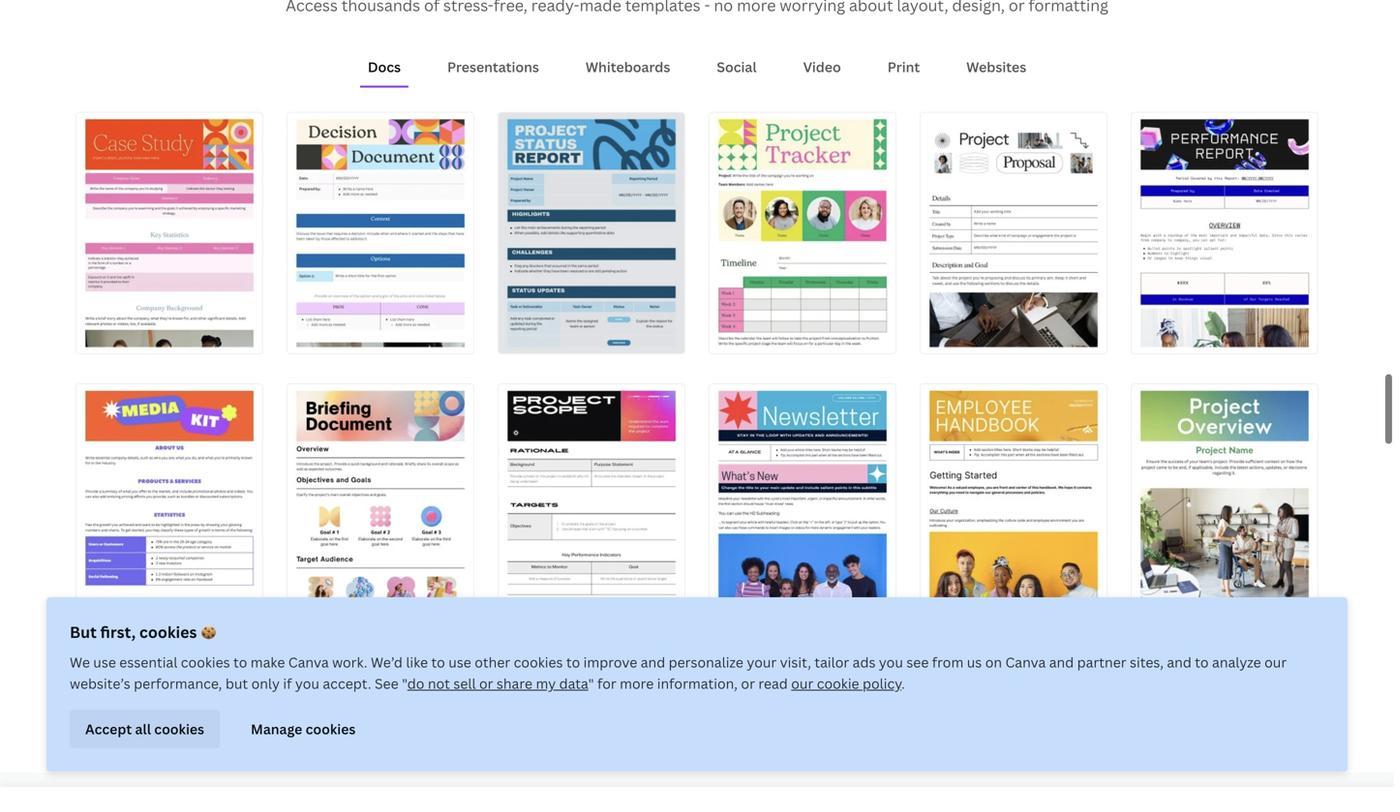 Task type: describe. For each thing, give the bounding box(es) containing it.
analyze
[[1213, 653, 1262, 672]]

websites button
[[959, 49, 1035, 86]]

manage
[[251, 720, 302, 738]]

2 or from the left
[[741, 675, 755, 693]]

whiteboards button
[[578, 49, 678, 86]]

video button
[[796, 49, 849, 86]]

social
[[717, 58, 757, 76]]

all
[[135, 720, 151, 738]]

🍪
[[201, 622, 216, 643]]

policy
[[863, 675, 902, 693]]

0 horizontal spatial you
[[295, 675, 320, 693]]

do not sell or share my data " for more information, or read our cookie policy .
[[408, 675, 906, 693]]

our cookie policy link
[[792, 675, 902, 693]]

accept all cookies
[[85, 720, 204, 738]]

but
[[70, 622, 97, 643]]

do
[[408, 675, 425, 693]]

accept.
[[323, 675, 372, 693]]

decision document doc in blue purple grey geometric style image
[[288, 113, 474, 353]]

essential
[[119, 653, 178, 672]]

but
[[226, 675, 248, 693]]

project proposal doc in black and white editorial style image
[[921, 113, 1107, 353]]

media kit doc in red violet lime green bold style image
[[77, 384, 262, 625]]

make
[[251, 653, 285, 672]]

3 and from the left
[[1168, 653, 1192, 672]]

only
[[251, 675, 280, 693]]

other
[[475, 653, 511, 672]]

cookies down 🍪
[[181, 653, 230, 672]]

tailor
[[815, 653, 850, 672]]

like
[[406, 653, 428, 672]]

performance report professional doc in black blue dark tech style image
[[1132, 113, 1318, 353]]

2 " from the left
[[589, 675, 594, 693]]

manage cookies
[[251, 720, 356, 738]]

2 canva from the left
[[1006, 653, 1046, 672]]

social button
[[709, 49, 765, 86]]

but first, cookies 🍪
[[70, 622, 216, 643]]

accept all cookies button
[[70, 710, 220, 749]]

cookies down accept.
[[306, 720, 356, 738]]

we
[[70, 653, 90, 672]]

project tracker doc in green lime green neon pink geometric style image
[[710, 113, 896, 353]]

bright modern abstract simple briefing document image
[[288, 384, 474, 625]]

read
[[759, 675, 788, 693]]

on
[[986, 653, 1003, 672]]

we'd
[[371, 653, 403, 672]]

information,
[[657, 675, 738, 693]]

docs button
[[360, 49, 409, 86]]

print button
[[880, 49, 928, 86]]

if
[[283, 675, 292, 693]]

websites
[[967, 58, 1027, 76]]

visit,
[[780, 653, 812, 672]]

ads
[[853, 653, 876, 672]]

from
[[933, 653, 964, 672]]

more
[[620, 675, 654, 693]]

my
[[536, 675, 556, 693]]

4 to from the left
[[1196, 653, 1209, 672]]

0 horizontal spatial our
[[792, 675, 814, 693]]

cookies up my
[[514, 653, 563, 672]]

work.
[[332, 653, 368, 672]]



Task type: locate. For each thing, give the bounding box(es) containing it.
use up sell
[[449, 653, 472, 672]]

us
[[967, 653, 982, 672]]

1 " from the left
[[402, 675, 408, 693]]

to up the "but"
[[233, 653, 247, 672]]

case study doc in dark orange pink geometric style image
[[77, 113, 262, 353]]

improve
[[584, 653, 638, 672]]

1 and from the left
[[641, 653, 666, 672]]

1 canva from the left
[[288, 653, 329, 672]]

to up the data
[[567, 653, 580, 672]]

2 and from the left
[[1050, 653, 1074, 672]]

and
[[641, 653, 666, 672], [1050, 653, 1074, 672], [1168, 653, 1192, 672]]

1 horizontal spatial use
[[449, 653, 472, 672]]

personalize
[[669, 653, 744, 672]]

1 vertical spatial our
[[792, 675, 814, 693]]

" left the for
[[589, 675, 594, 693]]

1 horizontal spatial canva
[[1006, 653, 1046, 672]]

1 horizontal spatial and
[[1050, 653, 1074, 672]]

first,
[[100, 622, 136, 643]]

do not sell or share my data link
[[408, 675, 589, 693]]

to
[[233, 653, 247, 672], [432, 653, 445, 672], [567, 653, 580, 672], [1196, 653, 1209, 672]]

performance,
[[134, 675, 222, 693]]

project status report professional doc in dark blue light blue playful abstract style image
[[499, 113, 685, 353]]

or left read
[[741, 675, 755, 693]]

0 vertical spatial you
[[879, 653, 904, 672]]

you right if in the left of the page
[[295, 675, 320, 693]]

cookies
[[139, 622, 197, 643], [181, 653, 230, 672], [514, 653, 563, 672], [154, 720, 204, 738], [306, 720, 356, 738]]

website's
[[70, 675, 131, 693]]

accept
[[85, 720, 132, 738]]

share
[[497, 675, 533, 693]]

cookies up essential
[[139, 622, 197, 643]]

use
[[93, 653, 116, 672], [449, 653, 472, 672]]

or
[[479, 675, 493, 693], [741, 675, 755, 693]]

0 horizontal spatial "
[[402, 675, 408, 693]]

1 horizontal spatial "
[[589, 675, 594, 693]]

print
[[888, 58, 920, 76]]

data
[[559, 675, 589, 693]]

1 horizontal spatial our
[[1265, 653, 1287, 672]]

our right analyze
[[1265, 653, 1287, 672]]

project scope professional doc in black pink grey dark tech style image
[[499, 384, 685, 625]]

2 horizontal spatial and
[[1168, 653, 1192, 672]]

our
[[1265, 653, 1287, 672], [792, 675, 814, 693]]

" right the see
[[402, 675, 408, 693]]

use up "website's"
[[93, 653, 116, 672]]

video
[[804, 58, 842, 76]]

we use essential cookies to make canva work. we'd like to use other cookies to improve and personalize your visit, tailor ads you see from us on canva and partner sites, and to analyze our website's performance, but only if you accept. see "
[[70, 653, 1287, 693]]

.
[[902, 675, 906, 693]]

your
[[747, 653, 777, 672]]

and left partner
[[1050, 653, 1074, 672]]

our inside we use essential cookies to make canva work. we'd like to use other cookies to improve and personalize your visit, tailor ads you see from us on canva and partner sites, and to analyze our website's performance, but only if you accept. see "
[[1265, 653, 1287, 672]]

manage cookies button
[[235, 710, 371, 749]]

and up do not sell or share my data " for more information, or read our cookie policy .
[[641, 653, 666, 672]]

1 vertical spatial you
[[295, 675, 320, 693]]

partner
[[1078, 653, 1127, 672]]

cookie
[[817, 675, 860, 693]]

1 or from the left
[[479, 675, 493, 693]]

presentations
[[448, 58, 539, 76]]

you up policy
[[879, 653, 904, 672]]

whiteboards
[[586, 58, 671, 76]]

0 horizontal spatial or
[[479, 675, 493, 693]]

"
[[402, 675, 408, 693], [589, 675, 594, 693]]

1 horizontal spatial you
[[879, 653, 904, 672]]

and right sites, at right
[[1168, 653, 1192, 672]]

project overview doc in light green blue vibrant professional style image
[[1132, 384, 1318, 625]]

to right like
[[432, 653, 445, 672]]

or right sell
[[479, 675, 493, 693]]

canva up if in the left of the page
[[288, 653, 329, 672]]

0 vertical spatial our
[[1265, 653, 1287, 672]]

0 horizontal spatial canva
[[288, 653, 329, 672]]

3 to from the left
[[567, 653, 580, 672]]

see
[[907, 653, 929, 672]]

1 use from the left
[[93, 653, 116, 672]]

1 horizontal spatial or
[[741, 675, 755, 693]]

cookies right all
[[154, 720, 204, 738]]

our down visit,
[[792, 675, 814, 693]]

not
[[428, 675, 450, 693]]

canva right the on
[[1006, 653, 1046, 672]]

see
[[375, 675, 399, 693]]

docs
[[368, 58, 401, 76]]

2 use from the left
[[449, 653, 472, 672]]

newsletter professional doc in sky blue pink red bright modern style image
[[710, 384, 896, 625]]

employee handbook professional doc in dark brown black and white photocentric style image
[[921, 384, 1107, 625]]

0 horizontal spatial use
[[93, 653, 116, 672]]

presentations button
[[440, 49, 547, 86]]

" inside we use essential cookies to make canva work. we'd like to use other cookies to improve and personalize your visit, tailor ads you see from us on canva and partner sites, and to analyze our website's performance, but only if you accept. see "
[[402, 675, 408, 693]]

canva
[[288, 653, 329, 672], [1006, 653, 1046, 672]]

sites,
[[1130, 653, 1164, 672]]

0 horizontal spatial and
[[641, 653, 666, 672]]

sell
[[454, 675, 476, 693]]

for
[[598, 675, 617, 693]]

you
[[879, 653, 904, 672], [295, 675, 320, 693]]

1 to from the left
[[233, 653, 247, 672]]

2 to from the left
[[432, 653, 445, 672]]

to left analyze
[[1196, 653, 1209, 672]]



Task type: vqa. For each thing, say whether or not it's contained in the screenshot.
Arrange within DROPDOWN BUTTON
no



